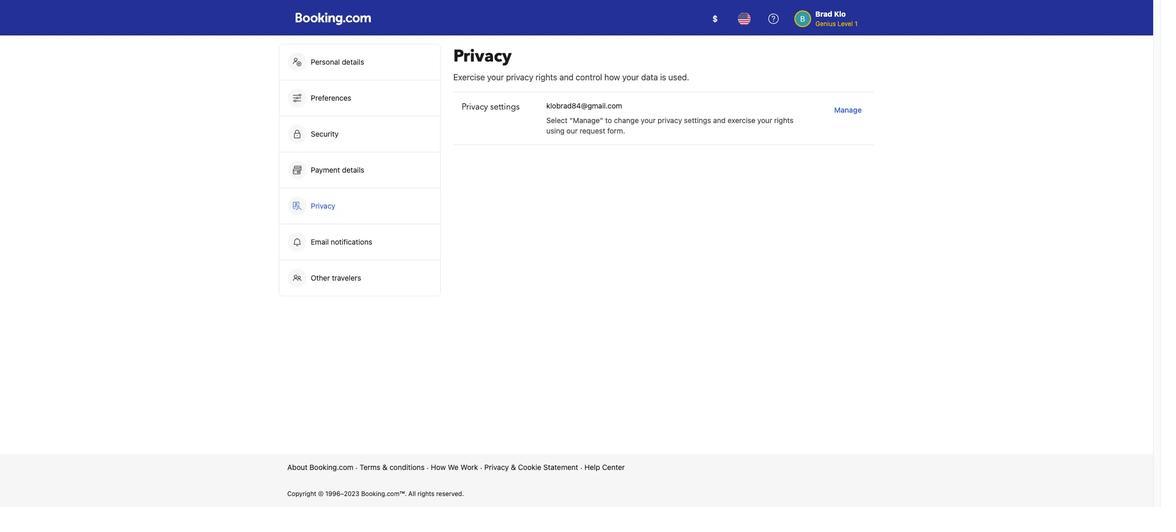 Task type: describe. For each thing, give the bounding box(es) containing it.
copyright © 1996–2023 booking.com™. all rights reserved.
[[287, 491, 464, 498]]

your right change
[[641, 116, 656, 125]]

rights inside select "manage" to change your privacy settings and exercise your rights using our request form.
[[775, 116, 794, 125]]

$
[[713, 14, 718, 24]]

privacy exercise your privacy rights and control how your data is used.
[[453, 45, 689, 82]]

select
[[546, 116, 568, 125]]

settings inside select "manage" to change your privacy settings and exercise your rights using our request form.
[[684, 116, 711, 125]]

other travelers link
[[280, 261, 440, 296]]

cookie
[[518, 463, 542, 472]]

your right the exercise
[[487, 73, 504, 82]]

about
[[287, 463, 308, 472]]

center
[[602, 463, 625, 472]]

rights inside privacy exercise your privacy rights and control how your data is used.
[[536, 73, 557, 82]]

privacy for privacy & cookie statement
[[484, 463, 509, 472]]

manage
[[835, 106, 862, 114]]

conditions
[[390, 463, 425, 472]]

payment details link
[[280, 153, 440, 188]]

how
[[431, 463, 446, 472]]

privacy settings
[[462, 101, 520, 113]]

privacy for privacy settings
[[462, 101, 488, 113]]

klobrad84@gmail.com
[[546, 101, 622, 110]]

manage link
[[830, 101, 866, 120]]

1996–2023
[[326, 491, 359, 498]]

0 vertical spatial settings
[[490, 101, 520, 113]]

personal
[[311, 57, 340, 66]]

brad klo genius level 1
[[816, 9, 858, 28]]

genius
[[816, 20, 836, 28]]

preferences link
[[280, 80, 440, 116]]

copyright
[[287, 491, 316, 498]]

details for personal details
[[342, 57, 364, 66]]

brad
[[816, 9, 833, 18]]

select "manage" to change your privacy settings and exercise your rights using our request form.
[[546, 116, 794, 135]]

all
[[408, 491, 416, 498]]

used.
[[669, 73, 689, 82]]

and inside select "manage" to change your privacy settings and exercise your rights using our request form.
[[713, 116, 726, 125]]

klo
[[834, 9, 846, 18]]

about booking.com link
[[287, 463, 354, 473]]

details for payment details
[[342, 166, 364, 175]]

help center link
[[585, 463, 625, 473]]

$ button
[[703, 6, 728, 31]]

we
[[448, 463, 459, 472]]

privacy & cookie statement
[[484, 463, 578, 472]]

payment details
[[311, 166, 366, 175]]

email
[[311, 238, 329, 247]]

personal details link
[[280, 44, 440, 80]]

privacy link
[[280, 189, 440, 224]]

travelers
[[332, 274, 361, 283]]

& for privacy
[[511, 463, 516, 472]]

booking.com
[[310, 463, 354, 472]]

data
[[641, 73, 658, 82]]



Task type: vqa. For each thing, say whether or not it's contained in the screenshot.
PRIVACY SETTINGS
yes



Task type: locate. For each thing, give the bounding box(es) containing it.
your right exercise at right top
[[758, 116, 773, 125]]

1 vertical spatial settings
[[684, 116, 711, 125]]

1 horizontal spatial and
[[713, 116, 726, 125]]

0 horizontal spatial &
[[383, 463, 388, 472]]

how we work link
[[431, 463, 478, 473]]

settings
[[490, 101, 520, 113], [684, 116, 711, 125]]

security link
[[280, 117, 440, 152]]

rights
[[536, 73, 557, 82], [775, 116, 794, 125], [418, 491, 435, 498]]

personal details
[[311, 57, 364, 66]]

privacy for privacy
[[311, 202, 335, 211]]

privacy
[[453, 45, 512, 68], [462, 101, 488, 113], [311, 202, 335, 211], [484, 463, 509, 472]]

"manage"
[[570, 116, 603, 125]]

request
[[580, 126, 605, 135]]

other travelers
[[311, 274, 361, 283]]

and inside privacy exercise your privacy rights and control how your data is used.
[[560, 73, 574, 82]]

0 horizontal spatial privacy
[[506, 73, 534, 82]]

our
[[567, 126, 578, 135]]

and left exercise at right top
[[713, 116, 726, 125]]

& right terms
[[383, 463, 388, 472]]

privacy inside select "manage" to change your privacy settings and exercise your rights using our request form.
[[658, 116, 682, 125]]

and left control
[[560, 73, 574, 82]]

& left the cookie
[[511, 463, 516, 472]]

notifications
[[331, 238, 372, 247]]

1 vertical spatial rights
[[775, 116, 794, 125]]

privacy for privacy exercise your privacy rights and control how your data is used.
[[453, 45, 512, 68]]

and
[[560, 73, 574, 82], [713, 116, 726, 125]]

privacy right work
[[484, 463, 509, 472]]

0 vertical spatial rights
[[536, 73, 557, 82]]

your right "how"
[[622, 73, 639, 82]]

2 horizontal spatial rights
[[775, 116, 794, 125]]

is
[[660, 73, 666, 82]]

statement
[[543, 463, 578, 472]]

0 vertical spatial and
[[560, 73, 574, 82]]

privacy right change
[[658, 116, 682, 125]]

privacy inside privacy link
[[311, 202, 335, 211]]

how
[[605, 73, 620, 82]]

form.
[[607, 126, 625, 135]]

1 & from the left
[[383, 463, 388, 472]]

0 vertical spatial privacy
[[506, 73, 534, 82]]

2 details from the top
[[342, 166, 364, 175]]

help center
[[585, 463, 625, 472]]

exercise
[[453, 73, 485, 82]]

rights left control
[[536, 73, 557, 82]]

0 horizontal spatial and
[[560, 73, 574, 82]]

details right personal
[[342, 57, 364, 66]]

1 details from the top
[[342, 57, 364, 66]]

about booking.com
[[287, 463, 354, 472]]

details
[[342, 57, 364, 66], [342, 166, 364, 175]]

& for terms
[[383, 463, 388, 472]]

rights right exercise at right top
[[775, 116, 794, 125]]

1 vertical spatial details
[[342, 166, 364, 175]]

level
[[838, 20, 853, 28]]

1 horizontal spatial privacy
[[658, 116, 682, 125]]

using
[[546, 126, 565, 135]]

exercise
[[728, 116, 756, 125]]

details right payment
[[342, 166, 364, 175]]

1 horizontal spatial &
[[511, 463, 516, 472]]

security
[[311, 130, 339, 138]]

to
[[605, 116, 612, 125]]

your
[[487, 73, 504, 82], [622, 73, 639, 82], [641, 116, 656, 125], [758, 116, 773, 125]]

privacy inside privacy exercise your privacy rights and control how your data is used.
[[506, 73, 534, 82]]

rights right the all
[[418, 491, 435, 498]]

other
[[311, 274, 330, 283]]

0 horizontal spatial settings
[[490, 101, 520, 113]]

email notifications
[[311, 238, 372, 247]]

privacy down payment
[[311, 202, 335, 211]]

reserved.
[[436, 491, 464, 498]]

&
[[383, 463, 388, 472], [511, 463, 516, 472]]

0 vertical spatial details
[[342, 57, 364, 66]]

1 vertical spatial privacy
[[658, 116, 682, 125]]

privacy inside privacy & cookie statement link
[[484, 463, 509, 472]]

privacy & cookie statement link
[[484, 463, 578, 473]]

2 vertical spatial rights
[[418, 491, 435, 498]]

change
[[614, 116, 639, 125]]

help
[[585, 463, 600, 472]]

payment
[[311, 166, 340, 175]]

1
[[855, 20, 858, 28]]

privacy inside privacy exercise your privacy rights and control how your data is used.
[[453, 45, 512, 68]]

terms
[[360, 463, 381, 472]]

1 horizontal spatial rights
[[536, 73, 557, 82]]

2 & from the left
[[511, 463, 516, 472]]

how we work
[[431, 463, 478, 472]]

work
[[461, 463, 478, 472]]

privacy
[[506, 73, 534, 82], [658, 116, 682, 125]]

email notifications link
[[280, 225, 440, 260]]

©
[[318, 491, 324, 498]]

1 vertical spatial and
[[713, 116, 726, 125]]

control
[[576, 73, 602, 82]]

booking.com™.
[[361, 491, 407, 498]]

privacy down the exercise
[[462, 101, 488, 113]]

privacy up the privacy settings
[[506, 73, 534, 82]]

1 horizontal spatial settings
[[684, 116, 711, 125]]

privacy up the exercise
[[453, 45, 512, 68]]

terms & conditions
[[360, 463, 425, 472]]

terms & conditions link
[[360, 463, 425, 473]]

preferences
[[311, 94, 351, 102]]

0 horizontal spatial rights
[[418, 491, 435, 498]]



